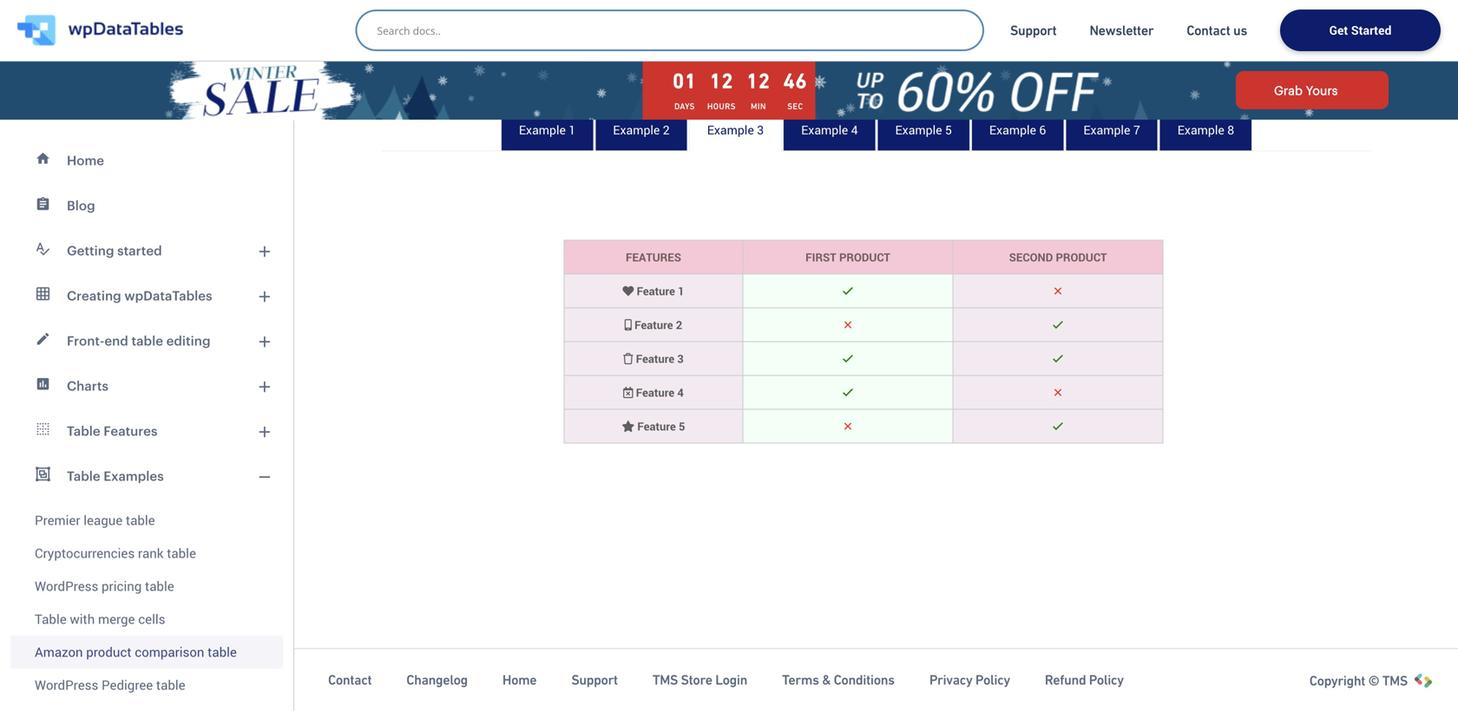 Task type: describe. For each thing, give the bounding box(es) containing it.
example 3
[[707, 122, 764, 138]]

example 5
[[895, 122, 952, 138]]

first product
[[806, 250, 891, 265]]

example 1 link
[[501, 108, 594, 151]]

table with merge cells link
[[10, 603, 283, 636]]

amazon product comparison table
[[35, 644, 237, 661]]

example for example 7
[[1084, 122, 1131, 138]]

getting started
[[67, 243, 162, 258]]

example 4 link
[[783, 108, 876, 151]]

sec
[[788, 102, 803, 112]]

example for example 1
[[519, 122, 566, 138]]

amazon
[[35, 644, 83, 661]]

check image for feature 1
[[842, 286, 854, 297]]

table for premier league table
[[126, 512, 155, 530]]

table for table examples
[[67, 469, 100, 484]]

example 1
[[519, 122, 576, 138]]

second product
[[1009, 250, 1107, 265]]

feature for 3
[[636, 351, 675, 367]]

4 for feature 4
[[677, 385, 684, 401]]

example 8
[[1178, 122, 1235, 138]]

contact us link
[[1187, 22, 1247, 39]]

1 for feature 1
[[678, 283, 685, 299]]

&
[[822, 673, 831, 689]]

grab
[[1274, 83, 1303, 97]]

privacy policy link
[[930, 672, 1010, 689]]

creating wpdatatables
[[67, 288, 212, 303]]

feature for 4
[[636, 385, 675, 401]]

features
[[104, 424, 158, 439]]

1 vertical spatial cancel x image
[[842, 421, 854, 432]]

example 5 link
[[877, 108, 970, 151]]

contact link
[[328, 672, 372, 689]]

example for example 4
[[801, 122, 848, 138]]

46
[[783, 69, 808, 93]]

Search input search field
[[377, 18, 971, 43]]

comparison tables
[[391, 17, 533, 37]]

started
[[1351, 22, 1392, 38]]

wordpress for wordpress pricing table
[[35, 578, 98, 596]]

login
[[715, 673, 748, 689]]

front-end table editing link
[[10, 319, 283, 364]]

newsletter
[[1090, 23, 1154, 38]]

table for table with merge cells
[[35, 611, 67, 628]]

table for front-end table editing
[[132, 333, 163, 349]]

wpdatatables - tables and charts manager wordpress plugin image
[[17, 15, 183, 46]]

changelog
[[407, 673, 468, 689]]

example 7
[[1084, 122, 1140, 138]]

editing
[[166, 333, 211, 349]]

1 vertical spatial support
[[571, 673, 618, 689]]

refund policy
[[1045, 673, 1124, 689]]

creating
[[67, 288, 121, 303]]

8
[[1228, 122, 1235, 138]]

contact for contact us
[[1187, 23, 1231, 38]]

us
[[1234, 23, 1247, 38]]

2 for feature 2
[[676, 317, 682, 333]]

feature 1
[[634, 283, 685, 299]]

terms
[[782, 673, 819, 689]]

1 vertical spatial check image
[[1053, 353, 1064, 365]]

1 vertical spatial cancel x image
[[1053, 387, 1064, 398]]

calendar times image
[[623, 387, 633, 398]]

example for example 6
[[990, 122, 1036, 138]]

contact for contact
[[328, 673, 372, 689]]

table features link
[[10, 409, 283, 454]]

feature 5
[[635, 419, 685, 434]]

example 8 link
[[1160, 108, 1253, 151]]

example 2
[[613, 122, 670, 138]]

feature for 1
[[637, 283, 675, 299]]

table for table features
[[67, 424, 100, 439]]

1 vertical spatial check image
[[842, 353, 854, 365]]

conditions
[[834, 673, 895, 689]]

privacy policy
[[930, 673, 1010, 689]]

2 for example 2
[[663, 122, 670, 138]]

0 horizontal spatial home
[[67, 153, 104, 168]]

example 6 link
[[971, 108, 1065, 151]]

table examples
[[67, 469, 164, 484]]

©
[[1369, 674, 1380, 689]]

days
[[674, 102, 695, 112]]

3 for example 3
[[757, 122, 764, 138]]

yours
[[1306, 83, 1338, 97]]

1 vertical spatial home
[[503, 673, 537, 689]]

refund policy link
[[1045, 672, 1124, 689]]

example for example 2
[[613, 122, 660, 138]]

pricing
[[102, 578, 142, 596]]

table features
[[67, 424, 158, 439]]

refund
[[1045, 673, 1086, 689]]

merge
[[98, 611, 135, 628]]

star full image
[[622, 421, 635, 432]]

started
[[117, 243, 162, 258]]

second
[[1009, 250, 1053, 265]]

0 horizontal spatial home link
[[10, 138, 283, 183]]

grab yours
[[1274, 83, 1338, 97]]

get
[[1330, 22, 1348, 38]]

premier league table
[[35, 512, 155, 530]]

1 vertical spatial support link
[[571, 672, 618, 689]]



Task type: locate. For each thing, give the bounding box(es) containing it.
1 12 from the left
[[710, 69, 734, 93]]

0 horizontal spatial tms
[[653, 673, 678, 689]]

3 for feature 3
[[677, 351, 684, 367]]

0 horizontal spatial policy
[[976, 673, 1010, 689]]

0 vertical spatial home link
[[10, 138, 283, 183]]

1 horizontal spatial 5
[[945, 122, 952, 138]]

1 wordpress from the top
[[35, 578, 98, 596]]

5 for feature 5
[[679, 419, 685, 434]]

4
[[851, 122, 858, 138], [677, 385, 684, 401]]

table right comparison
[[208, 644, 237, 661]]

1 horizontal spatial 3
[[757, 122, 764, 138]]

wordpress for wordpress pedigree table
[[35, 677, 98, 694]]

getting started link
[[10, 228, 283, 273]]

example for example 3
[[707, 122, 754, 138]]

7
[[1134, 122, 1140, 138]]

0 vertical spatial 4
[[851, 122, 858, 138]]

home link
[[10, 138, 283, 183], [503, 672, 537, 689]]

1 horizontal spatial support
[[1010, 23, 1057, 38]]

3 example from the left
[[707, 122, 754, 138]]

feature 3
[[633, 351, 684, 367]]

table inside 'link'
[[145, 578, 174, 596]]

product for first product
[[839, 250, 891, 265]]

home link up blog
[[10, 138, 283, 183]]

table right rank
[[167, 545, 196, 563]]

front-
[[67, 333, 104, 349]]

0 vertical spatial contact
[[1187, 23, 1231, 38]]

table
[[132, 333, 163, 349], [126, 512, 155, 530], [167, 545, 196, 563], [145, 578, 174, 596], [208, 644, 237, 661], [156, 677, 185, 694]]

policy right privacy
[[976, 673, 1010, 689]]

table down comparison
[[156, 677, 185, 694]]

1 horizontal spatial support link
[[1010, 22, 1057, 39]]

1 vertical spatial wordpress
[[35, 677, 98, 694]]

4 example from the left
[[801, 122, 848, 138]]

hours
[[707, 102, 736, 112]]

0 horizontal spatial 12
[[710, 69, 734, 93]]

1 vertical spatial 1
[[678, 283, 685, 299]]

feature right the "trash reg" image
[[636, 351, 675, 367]]

0 horizontal spatial product
[[839, 250, 891, 265]]

check image for feature 4
[[842, 387, 854, 398]]

12 up min at the right of the page
[[747, 69, 771, 93]]

cryptocurrencies rank table
[[35, 545, 196, 563]]

example for example 5
[[895, 122, 942, 138]]

amazon product comparison table link
[[10, 636, 283, 669]]

privacy
[[930, 673, 973, 689]]

1 horizontal spatial product
[[1056, 250, 1107, 265]]

check image
[[1053, 319, 1064, 331], [842, 353, 854, 365], [1053, 421, 1064, 432]]

first
[[806, 250, 837, 265]]

1 horizontal spatial home link
[[503, 672, 537, 689]]

1 example from the left
[[519, 122, 566, 138]]

5 for example 5
[[945, 122, 952, 138]]

copyright
[[1310, 674, 1366, 689]]

wordpress pedigree table link
[[10, 669, 283, 702]]

3
[[757, 122, 764, 138], [677, 351, 684, 367]]

policy right refund
[[1089, 673, 1124, 689]]

wordpress up with
[[35, 578, 98, 596]]

premier league table link
[[10, 499, 283, 537]]

table inside 'link'
[[67, 469, 100, 484]]

1 vertical spatial 2
[[676, 317, 682, 333]]

wordpress inside 'link'
[[35, 578, 98, 596]]

example 2 link
[[595, 108, 688, 151]]

3 up feature 4
[[677, 351, 684, 367]]

table for cryptocurrencies rank table
[[167, 545, 196, 563]]

2 vertical spatial table
[[35, 611, 67, 628]]

blog
[[67, 198, 95, 213]]

table
[[67, 424, 100, 439], [67, 469, 100, 484], [35, 611, 67, 628]]

cryptocurrencies rank table link
[[10, 537, 283, 570]]

feature for 5
[[638, 419, 676, 434]]

feature right mobile android alt icon
[[635, 317, 673, 333]]

4 up feature 5
[[677, 385, 684, 401]]

rank
[[138, 545, 164, 563]]

0 horizontal spatial support
[[571, 673, 618, 689]]

get started
[[1330, 22, 1392, 38]]

end
[[104, 333, 128, 349]]

1 vertical spatial 3
[[677, 351, 684, 367]]

premier
[[35, 512, 80, 530]]

1 horizontal spatial 1
[[678, 283, 685, 299]]

check image
[[842, 286, 854, 297], [1053, 353, 1064, 365], [842, 387, 854, 398]]

1 up feature 2
[[678, 283, 685, 299]]

tms
[[653, 673, 678, 689], [1383, 674, 1408, 689]]

1 horizontal spatial 12
[[747, 69, 771, 93]]

cryptocurrencies
[[35, 545, 135, 563]]

wordpress pricing table link
[[10, 570, 283, 603]]

0 vertical spatial 5
[[945, 122, 952, 138]]

with
[[70, 611, 95, 628]]

charts
[[67, 378, 108, 394]]

01
[[673, 69, 697, 93]]

4 for example 4
[[851, 122, 858, 138]]

wordpress pricing table
[[35, 578, 174, 596]]

cancel x image
[[1053, 286, 1064, 297], [842, 421, 854, 432]]

0 vertical spatial table
[[67, 424, 100, 439]]

table up premier league table
[[67, 469, 100, 484]]

product for second product
[[1056, 250, 1107, 265]]

example 6
[[990, 122, 1046, 138]]

wordpress
[[35, 578, 98, 596], [35, 677, 98, 694]]

table examples link
[[10, 454, 283, 499]]

table with merge cells
[[35, 611, 165, 628]]

front-end table editing
[[67, 333, 211, 349]]

home up blog
[[67, 153, 104, 168]]

getting
[[67, 243, 114, 258]]

mobile android alt image
[[625, 319, 632, 331]]

league
[[84, 512, 123, 530]]

0 vertical spatial support link
[[1010, 22, 1057, 39]]

terms & conditions link
[[782, 672, 895, 689]]

1 horizontal spatial home
[[503, 673, 537, 689]]

2 vertical spatial check image
[[842, 387, 854, 398]]

table right end
[[132, 333, 163, 349]]

0 horizontal spatial 4
[[677, 385, 684, 401]]

tables
[[486, 17, 533, 37]]

wordpress pedigree table
[[35, 677, 185, 694]]

policy for refund policy
[[1089, 673, 1124, 689]]

1 product from the left
[[839, 250, 891, 265]]

example 4
[[801, 122, 858, 138]]

check image for feature 5
[[1053, 421, 1064, 432]]

1
[[569, 122, 576, 138], [678, 283, 685, 299]]

1 horizontal spatial 4
[[851, 122, 858, 138]]

7 example from the left
[[1084, 122, 1131, 138]]

0 horizontal spatial cancel x image
[[842, 421, 854, 432]]

1 horizontal spatial policy
[[1089, 673, 1124, 689]]

0 vertical spatial check image
[[842, 286, 854, 297]]

2 example from the left
[[613, 122, 660, 138]]

copyright © tms
[[1310, 674, 1408, 689]]

5
[[945, 122, 952, 138], [679, 419, 685, 434]]

1 horizontal spatial tms
[[1383, 674, 1408, 689]]

example 7 link
[[1065, 108, 1159, 151]]

5 down feature 4
[[679, 419, 685, 434]]

contact us
[[1187, 23, 1247, 38]]

cells
[[138, 611, 165, 628]]

12 up hours
[[710, 69, 734, 93]]

0 vertical spatial cancel x image
[[1053, 286, 1064, 297]]

Search form search field
[[377, 18, 971, 43]]

example 3 link
[[689, 108, 782, 151]]

feature right "heart" image
[[637, 283, 675, 299]]

5 left example 6
[[945, 122, 952, 138]]

min
[[751, 102, 766, 112]]

1 policy from the left
[[976, 673, 1010, 689]]

0 horizontal spatial 3
[[677, 351, 684, 367]]

tms store login
[[653, 673, 748, 689]]

tms left store
[[653, 673, 678, 689]]

cancel x image
[[842, 319, 854, 331], [1053, 387, 1064, 398]]

2 wordpress from the top
[[35, 677, 98, 694]]

0 vertical spatial wordpress
[[35, 578, 98, 596]]

4 left 'example 5'
[[851, 122, 858, 138]]

1 for example 1
[[569, 122, 576, 138]]

examples
[[104, 469, 164, 484]]

charts link
[[10, 364, 283, 409]]

0 vertical spatial 2
[[663, 122, 670, 138]]

6
[[1039, 122, 1046, 138]]

6 example from the left
[[990, 122, 1036, 138]]

0 vertical spatial 3
[[757, 122, 764, 138]]

policy
[[976, 673, 1010, 689], [1089, 673, 1124, 689]]

0 vertical spatial cancel x image
[[842, 319, 854, 331]]

feature
[[637, 283, 675, 299], [635, 317, 673, 333], [636, 351, 675, 367], [636, 385, 675, 401], [638, 419, 676, 434]]

12
[[710, 69, 734, 93], [747, 69, 771, 93]]

grab yours link
[[1236, 71, 1389, 109]]

2 product from the left
[[1056, 250, 1107, 265]]

table left with
[[35, 611, 67, 628]]

0 horizontal spatial 1
[[569, 122, 576, 138]]

feature right star full image in the bottom left of the page
[[638, 419, 676, 434]]

0 horizontal spatial contact
[[328, 673, 372, 689]]

trash reg image
[[623, 353, 633, 365]]

1 vertical spatial 4
[[677, 385, 684, 401]]

tms store login link
[[653, 672, 748, 689]]

heart image
[[623, 286, 634, 297]]

product right second
[[1056, 250, 1107, 265]]

table up cells
[[145, 578, 174, 596]]

3 down min at the right of the page
[[757, 122, 764, 138]]

2 vertical spatial check image
[[1053, 421, 1064, 432]]

example
[[519, 122, 566, 138], [613, 122, 660, 138], [707, 122, 754, 138], [801, 122, 848, 138], [895, 122, 942, 138], [990, 122, 1036, 138], [1084, 122, 1131, 138], [1178, 122, 1225, 138]]

1 vertical spatial table
[[67, 469, 100, 484]]

0 horizontal spatial 5
[[679, 419, 685, 434]]

comparison
[[391, 17, 482, 37]]

terms & conditions
[[782, 673, 895, 689]]

product
[[86, 644, 132, 661]]

home
[[67, 153, 104, 168], [503, 673, 537, 689]]

check image for feature 2
[[1053, 319, 1064, 331]]

0 vertical spatial check image
[[1053, 319, 1064, 331]]

feature right calendar times icon
[[636, 385, 675, 401]]

support link
[[1010, 22, 1057, 39], [571, 672, 618, 689]]

feature for 2
[[635, 317, 673, 333]]

0 vertical spatial home
[[67, 153, 104, 168]]

store
[[681, 673, 712, 689]]

0 horizontal spatial cancel x image
[[842, 319, 854, 331]]

1 left example 2
[[569, 122, 576, 138]]

0 vertical spatial support
[[1010, 23, 1057, 38]]

comparison
[[135, 644, 204, 661]]

1 vertical spatial contact
[[328, 673, 372, 689]]

5 example from the left
[[895, 122, 942, 138]]

8 example from the left
[[1178, 122, 1225, 138]]

2 policy from the left
[[1089, 673, 1124, 689]]

1 horizontal spatial contact
[[1187, 23, 1231, 38]]

1 horizontal spatial 2
[[676, 317, 682, 333]]

1 vertical spatial 5
[[679, 419, 685, 434]]

feature 2
[[632, 317, 682, 333]]

1 horizontal spatial cancel x image
[[1053, 286, 1064, 297]]

0 horizontal spatial 2
[[663, 122, 670, 138]]

2 12 from the left
[[747, 69, 771, 93]]

wpdatatables
[[124, 288, 212, 303]]

table for wordpress pedigree table
[[156, 677, 185, 694]]

example for example 8
[[1178, 122, 1225, 138]]

1 vertical spatial home link
[[503, 672, 537, 689]]

1 horizontal spatial cancel x image
[[1053, 387, 1064, 398]]

0 horizontal spatial support link
[[571, 672, 618, 689]]

table down the charts
[[67, 424, 100, 439]]

tms right ©
[[1383, 674, 1408, 689]]

creating wpdatatables link
[[10, 273, 283, 319]]

wordpress down the amazon on the left
[[35, 677, 98, 694]]

table up "cryptocurrencies rank table" link
[[126, 512, 155, 530]]

0 vertical spatial 1
[[569, 122, 576, 138]]

home link right "changelog" link
[[503, 672, 537, 689]]

home right "changelog" link
[[503, 673, 537, 689]]

get started link
[[1280, 10, 1441, 51]]

2
[[663, 122, 670, 138], [676, 317, 682, 333]]

policy for privacy policy
[[976, 673, 1010, 689]]

feature 4
[[633, 385, 684, 401]]

product right first
[[839, 250, 891, 265]]

table for wordpress pricing table
[[145, 578, 174, 596]]



Task type: vqa. For each thing, say whether or not it's contained in the screenshot.
second Example from left
yes



